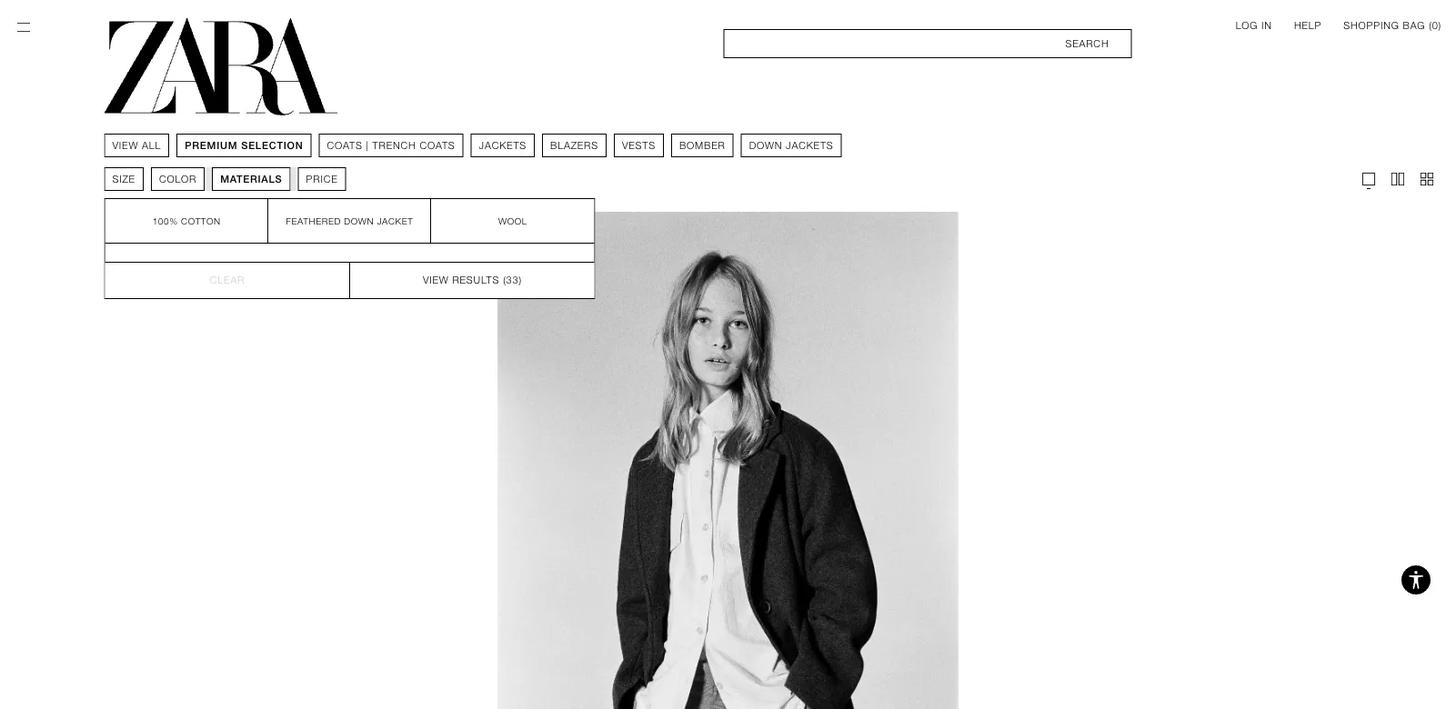 Task type: locate. For each thing, give the bounding box(es) containing it.
zoom change image
[[1389, 170, 1407, 188], [1418, 170, 1436, 188]]

down jackets
[[749, 140, 834, 151]]

feathered
[[286, 216, 341, 227]]

price
[[306, 173, 338, 185]]

all
[[142, 140, 161, 151]]

0 horizontal spatial down
[[344, 216, 374, 227]]

100% cotton
[[153, 216, 221, 227]]

vests
[[622, 140, 656, 151]]

0 status
[[1432, 20, 1439, 31]]

1 jackets from the left
[[479, 140, 527, 151]]

0 vertical spatial down
[[749, 140, 783, 151]]

view results (33)
[[423, 275, 522, 286]]

open menu image
[[15, 18, 33, 36]]

down
[[749, 140, 783, 151], [344, 216, 374, 227]]

results
[[452, 275, 500, 286]]

clear button
[[105, 262, 350, 298]]

clear
[[210, 275, 245, 286]]

trench
[[373, 140, 416, 151]]

in
[[1262, 20, 1273, 31]]

|
[[366, 140, 369, 151]]

1 horizontal spatial zoom change image
[[1418, 170, 1436, 188]]

premium selection
[[185, 140, 303, 151]]

log in
[[1236, 20, 1273, 31]]

premium
[[185, 140, 238, 151]]

0 horizontal spatial jackets
[[479, 140, 527, 151]]

1 vertical spatial down
[[344, 216, 374, 227]]

1 horizontal spatial jackets
[[786, 140, 834, 151]]

cotton
[[181, 216, 221, 227]]

2 zoom change image from the left
[[1418, 170, 1436, 188]]

view left all on the top
[[112, 140, 138, 151]]

down left jacket
[[344, 216, 374, 227]]

jackets
[[479, 140, 527, 151], [786, 140, 834, 151]]

1 vertical spatial view
[[423, 275, 449, 286]]

accessibility image
[[1398, 562, 1435, 599]]

feathered down jacket
[[286, 216, 413, 227]]

blazers link
[[550, 138, 599, 153]]

zara logo united states. go to homepage image
[[104, 18, 337, 116]]

1 horizontal spatial down
[[749, 140, 783, 151]]

2 jackets from the left
[[786, 140, 834, 151]]

1 horizontal spatial view
[[423, 275, 449, 286]]

view
[[112, 140, 138, 151], [423, 275, 449, 286]]

bomber link
[[680, 138, 726, 153]]

zoom change image
[[1360, 170, 1378, 188]]

coats left |
[[327, 140, 363, 151]]

view left results at the left top
[[423, 275, 449, 286]]

view all link
[[112, 138, 161, 153]]

down inside down jackets link
[[749, 140, 783, 151]]

coats right trench
[[420, 140, 455, 151]]

0 vertical spatial view
[[112, 140, 138, 151]]

coats
[[327, 140, 363, 151], [420, 140, 455, 151]]

bag
[[1403, 20, 1426, 31]]

0 horizontal spatial coats
[[327, 140, 363, 151]]

search link
[[724, 29, 1132, 58]]

0
[[1432, 20, 1439, 31]]

1 horizontal spatial coats
[[420, 140, 455, 151]]

down right bomber
[[749, 140, 783, 151]]

1 zoom change image from the left
[[1389, 170, 1407, 188]]

0 horizontal spatial zoom change image
[[1389, 170, 1407, 188]]

)
[[1439, 20, 1442, 31]]

(33)
[[503, 275, 522, 286]]

color
[[159, 173, 197, 185]]

0 horizontal spatial view
[[112, 140, 138, 151]]



Task type: describe. For each thing, give the bounding box(es) containing it.
size
[[112, 173, 135, 185]]

jacket
[[377, 216, 413, 227]]

premium selection link
[[185, 138, 303, 153]]

100%
[[153, 216, 178, 227]]

coats | trench coats link
[[327, 138, 455, 153]]

color button
[[151, 167, 205, 191]]

materials
[[220, 173, 283, 185]]

Product search search field
[[724, 29, 1132, 58]]

help
[[1294, 20, 1322, 31]]

size button
[[104, 167, 144, 191]]

jackets link
[[479, 138, 527, 153]]

search
[[1066, 38, 1109, 49]]

price button
[[298, 167, 346, 191]]

image 0 of long wool coat from zara image
[[498, 212, 959, 710]]

shopping
[[1344, 20, 1400, 31]]

materials button
[[212, 167, 291, 191]]

down jackets link
[[749, 138, 834, 153]]

selection
[[241, 140, 303, 151]]

2 coats from the left
[[420, 140, 455, 151]]

bomber
[[680, 140, 726, 151]]

view for view results (33)
[[423, 275, 449, 286]]

vests link
[[622, 138, 656, 153]]

(
[[1429, 20, 1432, 31]]

log
[[1236, 20, 1258, 31]]

wool
[[499, 216, 527, 227]]

1 coats from the left
[[327, 140, 363, 151]]

view all
[[112, 140, 161, 151]]

help link
[[1294, 18, 1322, 33]]

blazers
[[550, 140, 599, 151]]

shopping bag ( 0 )
[[1344, 20, 1442, 31]]

coats | trench coats
[[327, 140, 455, 151]]

view for view all
[[112, 140, 138, 151]]

log in link
[[1236, 18, 1273, 33]]



Task type: vqa. For each thing, say whether or not it's contained in the screenshot.
JACKETS Link
yes



